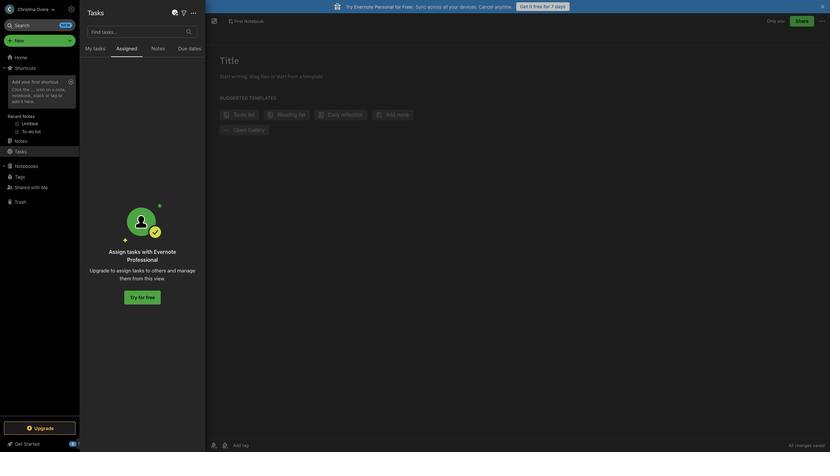 Task type: describe. For each thing, give the bounding box(es) containing it.
tasks for assign
[[127, 249, 141, 255]]

all changes saved
[[789, 443, 825, 448]]

get it free for 7 days button
[[517, 2, 570, 11]]

7
[[552, 4, 554, 9]]

2 notes
[[88, 34, 103, 39]]

cancel
[[479, 4, 494, 9]]

get it free for 7 days
[[521, 4, 566, 9]]

tasks for my
[[93, 45, 105, 51]]

try for free button
[[125, 291, 161, 305]]

assign tasks with evernote professional
[[109, 249, 176, 263]]

new task image
[[171, 9, 179, 17]]

tag
[[51, 93, 57, 98]]

shortcuts button
[[0, 63, 79, 73]]

new
[[61, 23, 70, 27]]

assign
[[109, 249, 126, 255]]

christina
[[18, 6, 35, 12]]

assign
[[117, 268, 131, 274]]

across
[[428, 4, 442, 9]]

recent notes
[[8, 114, 35, 119]]

click
[[12, 87, 22, 92]]

tags
[[15, 174, 25, 180]]

6
[[72, 442, 74, 446]]

shortcut
[[41, 79, 58, 85]]

shortcuts
[[15, 65, 36, 71]]

notes inside group
[[23, 114, 35, 119]]

new button
[[4, 35, 76, 47]]

untitled button
[[80, 45, 206, 85]]

changes
[[795, 443, 812, 448]]

add a reminder image
[[210, 442, 218, 450]]

a
[[52, 87, 54, 92]]

anytime.
[[495, 4, 513, 9]]

try evernote personal for free: sync across all your devices. cancel anytime.
[[346, 4, 513, 9]]

started
[[24, 441, 40, 447]]

them
[[120, 276, 131, 282]]

...
[[31, 87, 35, 92]]

for for 7
[[544, 4, 550, 9]]

click the ...
[[12, 87, 35, 92]]

notes button
[[143, 44, 174, 57]]

first
[[32, 79, 40, 85]]

shared with me
[[15, 185, 48, 190]]

your inside group
[[21, 79, 30, 85]]

icon on a note, notebook, stack or tag to add it here.
[[12, 87, 66, 104]]

add tag image
[[221, 442, 229, 450]]

shared with me link
[[0, 182, 79, 193]]

share button
[[791, 16, 815, 27]]

assigned
[[116, 45, 137, 51]]

2
[[88, 34, 90, 39]]

with inside assign tasks with evernote professional
[[142, 249, 153, 255]]

note,
[[56, 87, 66, 92]]

devices.
[[460, 4, 478, 9]]

all
[[443, 4, 448, 9]]

upgrade for upgrade to assign tasks to others and manage them from this view.
[[90, 268, 109, 274]]

tasks inside button
[[15, 149, 27, 154]]

manage
[[177, 268, 195, 274]]

add your first shortcut
[[12, 79, 58, 85]]

try for try evernote personal for free: sync across all your devices. cancel anytime.
[[346, 4, 353, 9]]

personal
[[375, 4, 394, 9]]

saved
[[814, 443, 825, 448]]

others
[[152, 268, 166, 274]]

first notebook button
[[226, 17, 266, 26]]

recent
[[8, 114, 22, 119]]

home
[[15, 55, 27, 60]]

the
[[23, 87, 29, 92]]

here.
[[24, 99, 35, 104]]

my tasks
[[85, 45, 105, 51]]

notebooks link
[[0, 161, 79, 171]]

try for try for free
[[130, 295, 137, 300]]

tasks inside upgrade to assign tasks to others and manage them from this view.
[[133, 268, 145, 274]]

on
[[46, 87, 51, 92]]

new
[[15, 38, 24, 43]]

Find tasks… text field
[[89, 26, 182, 37]]

filter tasks image
[[180, 9, 188, 17]]

share
[[796, 18, 809, 24]]

More actions and view options field
[[188, 9, 198, 17]]

all
[[789, 443, 794, 448]]

christina overa
[[18, 6, 49, 12]]

expand notebooks image
[[2, 163, 7, 169]]

for for free:
[[395, 4, 401, 9]]

1 horizontal spatial to
[[111, 268, 115, 274]]

trash link
[[0, 197, 79, 207]]

get started
[[15, 441, 40, 447]]

first notebook
[[234, 18, 264, 24]]

home link
[[0, 52, 80, 63]]

free for for
[[146, 295, 155, 300]]



Task type: vqa. For each thing, say whether or not it's contained in the screenshot.
DOCUMENTS
no



Task type: locate. For each thing, give the bounding box(es) containing it.
add
[[12, 79, 20, 85]]

0 horizontal spatial to
[[58, 93, 62, 98]]

it
[[530, 4, 533, 9], [21, 99, 23, 104]]

0 horizontal spatial it
[[21, 99, 23, 104]]

first
[[234, 18, 243, 24]]

Note Editor text field
[[206, 45, 831, 439]]

group containing add your first shortcut
[[0, 73, 79, 138]]

tasks right my
[[93, 45, 105, 51]]

tasks up notebooks
[[15, 149, 27, 154]]

1 vertical spatial try
[[130, 295, 137, 300]]

0 vertical spatial it
[[530, 4, 533, 9]]

note window element
[[206, 13, 831, 452]]

for left free:
[[395, 4, 401, 9]]

get inside help and learning task checklist field
[[15, 441, 23, 447]]

upgrade left assign
[[90, 268, 109, 274]]

more actions and view options image
[[190, 9, 198, 17]]

tasks up professional at the left bottom of page
[[127, 249, 141, 255]]

free for it
[[534, 4, 543, 9]]

0 vertical spatial tasks
[[88, 9, 104, 17]]

icon
[[36, 87, 45, 92]]

to inside "icon on a note, notebook, stack or tag to add it here."
[[58, 93, 62, 98]]

click to collapse image
[[77, 440, 82, 448]]

upgrade button
[[4, 422, 76, 435]]

notes
[[94, 20, 112, 28], [152, 45, 165, 51], [23, 114, 35, 119], [15, 138, 27, 144]]

1 horizontal spatial evernote
[[354, 4, 374, 9]]

due
[[178, 45, 187, 51]]

notes left due
[[152, 45, 165, 51]]

1 horizontal spatial get
[[521, 4, 528, 9]]

Account field
[[0, 3, 55, 16]]

new search field
[[9, 19, 72, 31]]

1 horizontal spatial upgrade
[[90, 268, 109, 274]]

0 horizontal spatial evernote
[[154, 249, 176, 255]]

for left 7
[[544, 4, 550, 9]]

only you
[[768, 18, 785, 24]]

1 vertical spatial evernote
[[154, 249, 176, 255]]

notes up notes
[[94, 20, 112, 28]]

only
[[768, 18, 777, 24]]

notebook,
[[12, 93, 32, 98]]

free left 7
[[534, 4, 543, 9]]

tasks up from
[[133, 268, 145, 274]]

upgrade to assign tasks to others and manage them from this view.
[[90, 268, 195, 282]]

it down notebook,
[[21, 99, 23, 104]]

0 vertical spatial free
[[534, 4, 543, 9]]

for down from
[[139, 295, 145, 300]]

with up professional at the left bottom of page
[[142, 249, 153, 255]]

evernote left personal at the top left of page
[[354, 4, 374, 9]]

notes
[[92, 34, 103, 39]]

settings image
[[68, 5, 76, 13]]

group
[[0, 73, 79, 138]]

from
[[133, 276, 143, 282]]

1 horizontal spatial your
[[449, 4, 459, 9]]

tasks button
[[0, 146, 79, 157]]

1 horizontal spatial tasks
[[88, 9, 104, 17]]

and
[[168, 268, 176, 274]]

for
[[544, 4, 550, 9], [395, 4, 401, 9], [139, 295, 145, 300]]

notes right the recent
[[23, 114, 35, 119]]

notes inside 'notes' button
[[152, 45, 165, 51]]

your up the
[[21, 79, 30, 85]]

0 vertical spatial your
[[449, 4, 459, 9]]

1 vertical spatial tasks
[[127, 249, 141, 255]]

1 horizontal spatial try
[[346, 4, 353, 9]]

tags button
[[0, 171, 79, 182]]

0 vertical spatial try
[[346, 4, 353, 9]]

upgrade inside popup button
[[34, 426, 54, 431]]

notes link
[[0, 136, 79, 146]]

overa
[[37, 6, 49, 12]]

expand note image
[[211, 17, 219, 25]]

1 horizontal spatial for
[[395, 4, 401, 9]]

0 vertical spatial tasks
[[93, 45, 105, 51]]

me
[[41, 185, 48, 190]]

get right anytime.
[[521, 4, 528, 9]]

1 vertical spatial tasks
[[15, 149, 27, 154]]

get inside button
[[521, 4, 528, 9]]

trash
[[15, 199, 26, 205]]

try for free
[[130, 295, 155, 300]]

to left assign
[[111, 268, 115, 274]]

my
[[85, 45, 92, 51]]

tasks up 2 notes
[[88, 9, 104, 17]]

it inside button
[[530, 4, 533, 9]]

Help and Learning task checklist field
[[0, 439, 80, 450]]

with
[[31, 185, 40, 190], [142, 249, 153, 255]]

2 vertical spatial tasks
[[133, 268, 145, 274]]

notebook
[[244, 18, 264, 24]]

0 horizontal spatial with
[[31, 185, 40, 190]]

dates
[[189, 45, 201, 51]]

add
[[12, 99, 20, 104]]

tree
[[0, 52, 80, 416]]

view.
[[154, 276, 165, 282]]

1 horizontal spatial with
[[142, 249, 153, 255]]

1 vertical spatial upgrade
[[34, 426, 54, 431]]

notes inside notes link
[[15, 138, 27, 144]]

evernote up others
[[154, 249, 176, 255]]

days
[[555, 4, 566, 9]]

to down the note,
[[58, 93, 62, 98]]

due dates button
[[174, 44, 206, 57]]

notebooks
[[15, 163, 38, 169]]

1 vertical spatial get
[[15, 441, 23, 447]]

professional
[[127, 257, 158, 263]]

it left 7
[[530, 4, 533, 9]]

tasks inside assign tasks with evernote professional
[[127, 249, 141, 255]]

free down this
[[146, 295, 155, 300]]

upgrade up help and learning task checklist field
[[34, 426, 54, 431]]

get for get started
[[15, 441, 23, 447]]

0 vertical spatial evernote
[[354, 4, 374, 9]]

tree containing home
[[0, 52, 80, 416]]

due dates
[[178, 45, 201, 51]]

get for get it free for 7 days
[[521, 4, 528, 9]]

evernote
[[354, 4, 374, 9], [154, 249, 176, 255]]

1 vertical spatial it
[[21, 99, 23, 104]]

tasks inside button
[[93, 45, 105, 51]]

0 horizontal spatial tasks
[[15, 149, 27, 154]]

it inside "icon on a note, notebook, stack or tag to add it here."
[[21, 99, 23, 104]]

with left me
[[31, 185, 40, 190]]

0 horizontal spatial try
[[130, 295, 137, 300]]

0 vertical spatial upgrade
[[90, 268, 109, 274]]

1 vertical spatial your
[[21, 79, 30, 85]]

1 horizontal spatial it
[[530, 4, 533, 9]]

to
[[58, 93, 62, 98], [111, 268, 115, 274], [146, 268, 150, 274]]

sync
[[416, 4, 427, 9]]

0 horizontal spatial for
[[139, 295, 145, 300]]

Search text field
[[9, 19, 71, 31]]

evernote inside assign tasks with evernote professional
[[154, 249, 176, 255]]

0 horizontal spatial get
[[15, 441, 23, 447]]

untitled
[[88, 51, 106, 57]]

this
[[145, 276, 153, 282]]

shared
[[15, 185, 30, 190]]

0 horizontal spatial your
[[21, 79, 30, 85]]

try
[[346, 4, 353, 9], [130, 295, 137, 300]]

0 horizontal spatial free
[[146, 295, 155, 300]]

upgrade for upgrade
[[34, 426, 54, 431]]

2 horizontal spatial for
[[544, 4, 550, 9]]

2 horizontal spatial to
[[146, 268, 150, 274]]

to up this
[[146, 268, 150, 274]]

notes up tasks button
[[15, 138, 27, 144]]

0 vertical spatial with
[[31, 185, 40, 190]]

tasks
[[88, 9, 104, 17], [15, 149, 27, 154]]

try inside button
[[130, 295, 137, 300]]

you
[[778, 18, 785, 24]]

assigned button
[[111, 44, 143, 57]]

get left started
[[15, 441, 23, 447]]

1 horizontal spatial free
[[534, 4, 543, 9]]

stack
[[33, 93, 44, 98]]

with inside tree
[[31, 185, 40, 190]]

your
[[449, 4, 459, 9], [21, 79, 30, 85]]

0 horizontal spatial upgrade
[[34, 426, 54, 431]]

free:
[[403, 4, 414, 9]]

or
[[45, 93, 49, 98]]

1 vertical spatial with
[[142, 249, 153, 255]]

Filter tasks field
[[180, 9, 188, 17]]

my tasks button
[[80, 44, 111, 57]]

0 vertical spatial get
[[521, 4, 528, 9]]

1 vertical spatial free
[[146, 295, 155, 300]]

your right all
[[449, 4, 459, 9]]

tasks
[[93, 45, 105, 51], [127, 249, 141, 255], [133, 268, 145, 274]]

upgrade inside upgrade to assign tasks to others and manage them from this view.
[[90, 268, 109, 274]]

upgrade
[[90, 268, 109, 274], [34, 426, 54, 431]]



